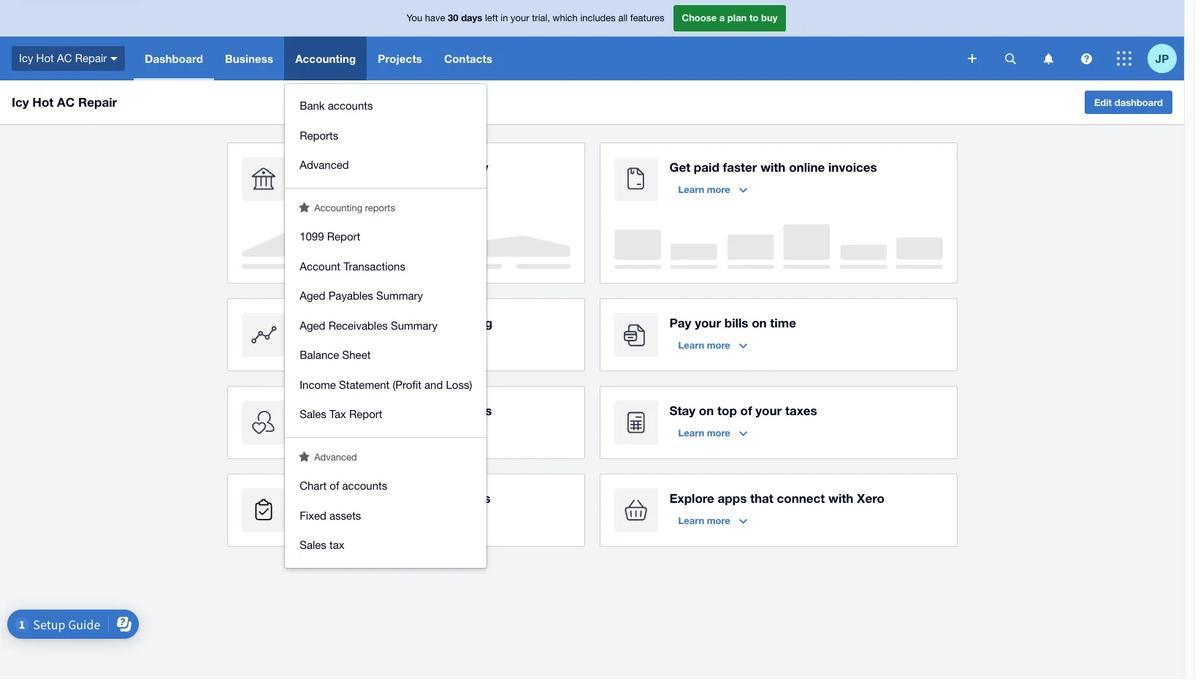 Task type: describe. For each thing, give the bounding box(es) containing it.
statement
[[339, 378, 390, 391]]

1 vertical spatial and
[[348, 403, 370, 418]]

your right pay
[[695, 315, 722, 330]]

stay on top of your taxes
[[670, 403, 818, 418]]

banking icon image
[[242, 157, 285, 201]]

accounting reports
[[314, 202, 395, 213]]

buy
[[762, 12, 778, 24]]

edit dashboard button
[[1085, 91, 1173, 114]]

income statement (profit and loss) link
[[285, 370, 487, 400]]

days
[[461, 12, 483, 24]]

repair inside 'popup button'
[[75, 52, 107, 64]]

reports link
[[285, 121, 487, 151]]

which
[[553, 13, 578, 24]]

contacts button
[[433, 37, 504, 80]]

sales tax link
[[285, 531, 487, 560]]

more for your
[[707, 339, 731, 351]]

business button
[[214, 37, 284, 80]]

of inside "link"
[[330, 480, 339, 492]]

your inside you have 30 days left in your trial, which includes all features
[[511, 13, 530, 24]]

where
[[333, 315, 370, 330]]

learn for paid
[[679, 183, 705, 195]]

manage
[[297, 403, 345, 418]]

chart
[[300, 480, 327, 492]]

contacts
[[444, 52, 493, 65]]

business
[[225, 52, 274, 65]]

you have 30 days left in your trial, which includes all features
[[407, 12, 665, 24]]

dashboard
[[145, 52, 203, 65]]

more for on
[[707, 427, 731, 439]]

learn more button for time
[[297, 509, 384, 532]]

paid
[[694, 159, 720, 175]]

pay
[[374, 403, 395, 418]]

learn for time
[[306, 515, 332, 526]]

learn more for paid
[[679, 183, 731, 195]]

learn more for your
[[679, 339, 731, 351]]

employees
[[428, 403, 492, 418]]

features
[[631, 13, 665, 24]]

1 vertical spatial report
[[349, 408, 383, 420]]

1 vertical spatial hot
[[32, 94, 54, 110]]

favourites image for advanced
[[299, 451, 310, 462]]

payables
[[329, 289, 373, 302]]

svg image inside icy hot ac repair 'popup button'
[[111, 57, 118, 60]]

1 vertical spatial with
[[829, 490, 854, 506]]

trial,
[[532, 13, 550, 24]]

0 vertical spatial accounts
[[328, 99, 373, 112]]

taxes
[[786, 403, 818, 418]]

apps
[[718, 490, 747, 506]]

a
[[720, 12, 725, 24]]

tax
[[330, 408, 346, 420]]

your down (profit
[[398, 403, 425, 418]]

balance
[[300, 349, 339, 361]]

more for where
[[335, 339, 358, 351]]

svg image
[[1044, 53, 1054, 64]]

track where your money is going
[[297, 315, 493, 330]]

accounting for accounting reports
[[314, 202, 363, 213]]

track time and cost on your jobs
[[297, 490, 491, 506]]

employees icon image
[[242, 401, 285, 444]]

learn more button for and
[[297, 421, 384, 444]]

favourites image for accounting reports
[[299, 201, 310, 212]]

get for get paid faster with online invoices
[[670, 159, 691, 175]]

receivables
[[329, 319, 388, 331]]

more for apps
[[707, 515, 731, 526]]

cash
[[432, 159, 460, 175]]

learn more for visibility
[[306, 183, 358, 195]]

your right over
[[402, 159, 428, 175]]

1 horizontal spatial on
[[699, 403, 714, 418]]

fixed assets link
[[285, 501, 487, 531]]

left
[[485, 13, 498, 24]]

dashboard link
[[134, 37, 214, 80]]

jp
[[1156, 52, 1170, 65]]

more for time
[[335, 515, 358, 526]]

learn for on
[[679, 427, 705, 439]]

jp button
[[1148, 37, 1185, 80]]

add-ons icon image
[[614, 488, 658, 532]]

learn more button for on
[[670, 421, 756, 444]]

bank
[[300, 99, 325, 112]]

hot inside icy hot ac repair 'popup button'
[[36, 52, 54, 64]]

projects button
[[367, 37, 433, 80]]

your left jobs
[[436, 490, 462, 506]]

0 horizontal spatial time
[[333, 490, 359, 506]]

summary for aged payables summary
[[376, 289, 423, 302]]

all
[[619, 13, 628, 24]]

sheet
[[342, 349, 371, 361]]

aged receivables summary link
[[285, 311, 487, 341]]

0 horizontal spatial on
[[417, 490, 432, 506]]

xero
[[857, 490, 885, 506]]

get paid faster with online invoices
[[670, 159, 878, 175]]

invoices
[[829, 159, 878, 175]]

aged payables summary
[[300, 289, 423, 302]]

projects
[[378, 52, 423, 65]]

bills
[[725, 315, 749, 330]]

0 vertical spatial on
[[752, 315, 767, 330]]

1 horizontal spatial time
[[771, 315, 797, 330]]

advanced link
[[285, 151, 487, 180]]

top
[[718, 403, 737, 418]]

invoices preview bar graph image
[[614, 224, 943, 269]]

learn more for apps
[[679, 515, 731, 526]]

fixed assets
[[300, 509, 361, 522]]

accounting button
[[284, 37, 367, 80]]

your down aged payables summary link
[[373, 315, 399, 330]]

get visibility over your cash flow
[[297, 159, 489, 175]]

learn more for where
[[306, 339, 358, 351]]

learn more button for apps
[[670, 509, 756, 532]]

sales for sales tax report
[[300, 408, 327, 420]]

track for track where your money is going
[[297, 315, 330, 330]]

to
[[750, 12, 759, 24]]



Task type: locate. For each thing, give the bounding box(es) containing it.
icy hot ac repair
[[19, 52, 107, 64], [12, 94, 117, 110]]

ac inside 'popup button'
[[57, 52, 72, 64]]

learn more button for your
[[670, 333, 756, 357]]

1 favourites image from the top
[[299, 201, 310, 212]]

pay your bills on time
[[670, 315, 797, 330]]

group inside navigation
[[285, 84, 487, 187]]

1 vertical spatial favourites image
[[299, 451, 310, 462]]

sales inside sales tax report link
[[300, 408, 327, 420]]

sales tax
[[300, 539, 345, 551]]

learn more down 'stay' at the right of the page
[[679, 427, 731, 439]]

learn more down pay
[[679, 339, 731, 351]]

learn more for and
[[306, 427, 358, 439]]

0 vertical spatial track
[[297, 315, 330, 330]]

with
[[761, 159, 786, 175], [829, 490, 854, 506]]

sales tax report link
[[285, 400, 487, 429]]

learn more down explore
[[679, 515, 731, 526]]

learn more down tax
[[306, 427, 358, 439]]

chart of accounts link
[[285, 471, 487, 501]]

0 vertical spatial sales
[[300, 408, 327, 420]]

icy hot ac repair inside 'popup button'
[[19, 52, 107, 64]]

accounting up bank accounts on the left top
[[295, 52, 356, 65]]

1 vertical spatial icy
[[12, 94, 29, 110]]

track up fixed
[[297, 490, 330, 506]]

learn down pay
[[679, 339, 705, 351]]

bank accounts
[[300, 99, 373, 112]]

on
[[752, 315, 767, 330], [699, 403, 714, 418], [417, 490, 432, 506]]

accounting inside popup button
[[295, 52, 356, 65]]

on right cost
[[417, 490, 432, 506]]

reports
[[365, 202, 395, 213]]

sales for sales tax
[[300, 539, 327, 551]]

ac
[[57, 52, 72, 64], [57, 94, 75, 110]]

more down top
[[707, 427, 731, 439]]

learn more for on
[[679, 427, 731, 439]]

with left xero
[[829, 490, 854, 506]]

jobs
[[466, 490, 491, 506]]

with right faster at the top right of the page
[[761, 159, 786, 175]]

going
[[459, 315, 493, 330]]

online
[[790, 159, 825, 175]]

choose
[[682, 12, 717, 24]]

learn for apps
[[679, 515, 705, 526]]

choose a plan to buy
[[682, 12, 778, 24]]

reports group
[[285, 215, 487, 437]]

and left cost
[[363, 490, 385, 506]]

assets
[[330, 509, 361, 522]]

summary inside the aged receivables summary link
[[391, 319, 438, 331]]

2 horizontal spatial on
[[752, 315, 767, 330]]

banking preview line graph image
[[242, 224, 571, 269]]

0 vertical spatial and
[[425, 378, 443, 391]]

account
[[300, 260, 341, 272]]

0 vertical spatial repair
[[75, 52, 107, 64]]

banner containing jp
[[0, 0, 1185, 568]]

aged payables summary link
[[285, 281, 487, 311]]

more down where
[[335, 339, 358, 351]]

learn more for time
[[306, 515, 358, 526]]

stay
[[670, 403, 696, 418]]

and right tax
[[348, 403, 370, 418]]

favourites image up 1099
[[299, 201, 310, 212]]

get
[[297, 159, 318, 175], [670, 159, 691, 175]]

advanced group
[[285, 464, 487, 568]]

accounts up assets
[[342, 480, 388, 492]]

0 vertical spatial ac
[[57, 52, 72, 64]]

accounts
[[328, 99, 373, 112], [342, 480, 388, 492]]

more down pay your bills on time
[[707, 339, 731, 351]]

tax
[[330, 539, 345, 551]]

time up assets
[[333, 490, 359, 506]]

aged receivables summary
[[300, 319, 438, 331]]

icy hot ac repair button
[[0, 37, 134, 80]]

explore apps that connect with xero
[[670, 490, 885, 506]]

0 horizontal spatial of
[[330, 480, 339, 492]]

summary inside aged payables summary link
[[376, 289, 423, 302]]

advanced down reports
[[300, 159, 349, 171]]

2 get from the left
[[670, 159, 691, 175]]

1 vertical spatial icy hot ac repair
[[12, 94, 117, 110]]

learn
[[306, 183, 332, 195], [679, 183, 705, 195], [306, 339, 332, 351], [679, 339, 705, 351], [306, 427, 332, 439], [679, 427, 705, 439], [306, 515, 332, 526], [679, 515, 705, 526]]

track money icon image
[[242, 313, 285, 357]]

0 vertical spatial time
[[771, 315, 797, 330]]

is
[[446, 315, 456, 330]]

list box containing bank accounts
[[285, 84, 487, 568]]

learn down manage
[[306, 427, 332, 439]]

transactions
[[344, 260, 406, 272]]

accounting for accounting
[[295, 52, 356, 65]]

2 vertical spatial and
[[363, 490, 385, 506]]

more down apps
[[707, 515, 731, 526]]

2 aged from the top
[[300, 319, 326, 331]]

0 vertical spatial accounting
[[295, 52, 356, 65]]

2 sales from the top
[[300, 539, 327, 551]]

0 vertical spatial favourites image
[[299, 201, 310, 212]]

of right chart
[[330, 480, 339, 492]]

on left top
[[699, 403, 714, 418]]

edit dashboard
[[1095, 96, 1164, 108]]

0 vertical spatial summary
[[376, 289, 423, 302]]

1 horizontal spatial with
[[829, 490, 854, 506]]

flow
[[464, 159, 489, 175]]

1 horizontal spatial of
[[741, 403, 753, 418]]

account transactions
[[300, 260, 406, 272]]

taxes icon image
[[614, 401, 658, 444]]

plan
[[728, 12, 747, 24]]

more for visibility
[[335, 183, 358, 195]]

1 vertical spatial ac
[[57, 94, 75, 110]]

30
[[448, 12, 459, 24]]

advanced up chart of accounts
[[314, 451, 357, 462]]

learn more down where
[[306, 339, 358, 351]]

1 vertical spatial on
[[699, 403, 714, 418]]

1099 report
[[300, 230, 361, 243]]

balance sheet
[[300, 349, 371, 361]]

accounts right the bank
[[328, 99, 373, 112]]

aged inside the aged receivables summary link
[[300, 319, 326, 331]]

banner
[[0, 0, 1185, 568]]

1 vertical spatial track
[[297, 490, 330, 506]]

your left taxes
[[756, 403, 782, 418]]

sales inside sales tax link
[[300, 539, 327, 551]]

includes
[[581, 13, 616, 24]]

accounting up 1099 report
[[314, 202, 363, 213]]

0 vertical spatial aged
[[300, 289, 326, 302]]

learn more
[[306, 183, 358, 195], [679, 183, 731, 195], [306, 339, 358, 351], [679, 339, 731, 351], [306, 427, 358, 439], [679, 427, 731, 439], [306, 515, 358, 526], [679, 515, 731, 526]]

0 vertical spatial of
[[741, 403, 753, 418]]

on right bills
[[752, 315, 767, 330]]

track up the balance
[[297, 315, 330, 330]]

learn more button up tax
[[297, 509, 384, 532]]

navigation
[[134, 37, 958, 568]]

and inside 'link'
[[425, 378, 443, 391]]

2 favourites image from the top
[[299, 451, 310, 462]]

more down paid
[[707, 183, 731, 195]]

learn more button down pay your bills on time
[[670, 333, 756, 357]]

projects icon image
[[242, 488, 285, 532]]

1 vertical spatial aged
[[300, 319, 326, 331]]

sales
[[300, 408, 327, 420], [300, 539, 327, 551]]

0 vertical spatial with
[[761, 159, 786, 175]]

more for and
[[335, 427, 358, 439]]

0 vertical spatial icy hot ac repair
[[19, 52, 107, 64]]

learn for visibility
[[306, 183, 332, 195]]

navigation containing dashboard
[[134, 37, 958, 568]]

1099
[[300, 230, 324, 243]]

0 vertical spatial hot
[[36, 52, 54, 64]]

report up account transactions
[[327, 230, 361, 243]]

aged for aged payables summary
[[300, 289, 326, 302]]

learn for and
[[306, 427, 332, 439]]

svg image
[[1118, 51, 1132, 66], [1005, 53, 1016, 64], [1081, 53, 1092, 64], [969, 54, 977, 63], [111, 57, 118, 60]]

favourites image up chart
[[299, 451, 310, 462]]

income statement (profit and loss)
[[300, 378, 472, 391]]

explore
[[670, 490, 715, 506]]

1 aged from the top
[[300, 289, 326, 302]]

learn more button for paid
[[670, 178, 756, 201]]

0 horizontal spatial get
[[297, 159, 318, 175]]

0 vertical spatial icy
[[19, 52, 33, 64]]

loss)
[[446, 378, 472, 391]]

1 vertical spatial time
[[333, 490, 359, 506]]

invoices icon image
[[614, 157, 658, 201]]

reports
[[300, 129, 339, 141]]

more down sales tax report
[[335, 427, 358, 439]]

aged up the balance
[[300, 319, 326, 331]]

time right bills
[[771, 315, 797, 330]]

and left loss)
[[425, 378, 443, 391]]

summary for aged receivables summary
[[391, 319, 438, 331]]

repair
[[75, 52, 107, 64], [78, 94, 117, 110]]

summary up track where your money is going
[[376, 289, 423, 302]]

report
[[327, 230, 361, 243], [349, 408, 383, 420]]

learn more button down visibility on the left of the page
[[297, 178, 384, 201]]

faster
[[723, 159, 758, 175]]

connect
[[777, 490, 826, 506]]

that
[[751, 490, 774, 506]]

get down reports
[[297, 159, 318, 175]]

group
[[285, 84, 487, 187]]

learn more button
[[297, 178, 384, 201], [670, 178, 756, 201], [297, 333, 384, 357], [670, 333, 756, 357], [297, 421, 384, 444], [670, 421, 756, 444], [297, 509, 384, 532], [670, 509, 756, 532]]

of right top
[[741, 403, 753, 418]]

learn down paid
[[679, 183, 705, 195]]

1 get from the left
[[297, 159, 318, 175]]

icy
[[19, 52, 33, 64], [12, 94, 29, 110]]

learn more down paid
[[679, 183, 731, 195]]

1 vertical spatial repair
[[78, 94, 117, 110]]

1 horizontal spatial get
[[670, 159, 691, 175]]

1 sales from the top
[[300, 408, 327, 420]]

learn more button down top
[[670, 421, 756, 444]]

1 vertical spatial advanced
[[314, 451, 357, 462]]

learn more down visibility on the left of the page
[[306, 183, 358, 195]]

more up accounting reports
[[335, 183, 358, 195]]

more up tax
[[335, 515, 358, 526]]

have
[[425, 13, 446, 24]]

track
[[297, 315, 330, 330], [297, 490, 330, 506]]

1 vertical spatial summary
[[391, 319, 438, 331]]

favourites image
[[299, 201, 310, 212], [299, 451, 310, 462]]

learn down visibility on the left of the page
[[306, 183, 332, 195]]

2 track from the top
[[297, 490, 330, 506]]

get left paid
[[670, 159, 691, 175]]

bank accounts link
[[285, 91, 487, 121]]

learn more button down sales tax report
[[297, 421, 384, 444]]

list box inside navigation
[[285, 84, 487, 568]]

you
[[407, 13, 423, 24]]

learn more button for visibility
[[297, 178, 384, 201]]

1 track from the top
[[297, 315, 330, 330]]

0 vertical spatial report
[[327, 230, 361, 243]]

aged for aged receivables summary
[[300, 319, 326, 331]]

learn up sales tax
[[306, 515, 332, 526]]

bills icon image
[[614, 313, 658, 357]]

over
[[373, 159, 399, 175]]

track for track time and cost on your jobs
[[297, 490, 330, 506]]

learn more button down apps
[[670, 509, 756, 532]]

balance sheet link
[[285, 341, 487, 370]]

chart of accounts
[[300, 480, 388, 492]]

learn more button for where
[[297, 333, 384, 357]]

money
[[403, 315, 443, 330]]

your right in
[[511, 13, 530, 24]]

1 vertical spatial sales
[[300, 539, 327, 551]]

1 vertical spatial of
[[330, 480, 339, 492]]

learn left sheet
[[306, 339, 332, 351]]

get for get visibility over your cash flow
[[297, 159, 318, 175]]

edit
[[1095, 96, 1113, 108]]

your
[[511, 13, 530, 24], [402, 159, 428, 175], [373, 315, 399, 330], [695, 315, 722, 330], [398, 403, 425, 418], [756, 403, 782, 418], [436, 490, 462, 506]]

learn more up tax
[[306, 515, 358, 526]]

more for paid
[[707, 183, 731, 195]]

group containing bank accounts
[[285, 84, 487, 187]]

account transactions link
[[285, 252, 487, 281]]

summary left is
[[391, 319, 438, 331]]

learn for where
[[306, 339, 332, 351]]

list box
[[285, 84, 487, 568]]

report right tax
[[349, 408, 383, 420]]

more
[[335, 183, 358, 195], [707, 183, 731, 195], [335, 339, 358, 351], [707, 339, 731, 351], [335, 427, 358, 439], [707, 427, 731, 439], [335, 515, 358, 526], [707, 515, 731, 526]]

cost
[[388, 490, 414, 506]]

accounts inside "link"
[[342, 480, 388, 492]]

sales tax report
[[300, 408, 383, 420]]

fixed
[[300, 509, 327, 522]]

aged inside aged payables summary link
[[300, 289, 326, 302]]

pay
[[670, 315, 692, 330]]

learn more button down paid
[[670, 178, 756, 201]]

0 horizontal spatial with
[[761, 159, 786, 175]]

1 vertical spatial accounts
[[342, 480, 388, 492]]

learn down explore
[[679, 515, 705, 526]]

2 vertical spatial on
[[417, 490, 432, 506]]

0 vertical spatial advanced
[[300, 159, 349, 171]]

1 vertical spatial accounting
[[314, 202, 363, 213]]

learn more button down where
[[297, 333, 384, 357]]

learn down 'stay' at the right of the page
[[679, 427, 705, 439]]

aged down account in the left top of the page
[[300, 289, 326, 302]]

(profit
[[393, 378, 422, 391]]

dashboard
[[1115, 96, 1164, 108]]

icy inside icy hot ac repair 'popup button'
[[19, 52, 33, 64]]

hot
[[36, 52, 54, 64], [32, 94, 54, 110]]

learn for your
[[679, 339, 705, 351]]



Task type: vqa. For each thing, say whether or not it's contained in the screenshot.
Hot to the bottom
yes



